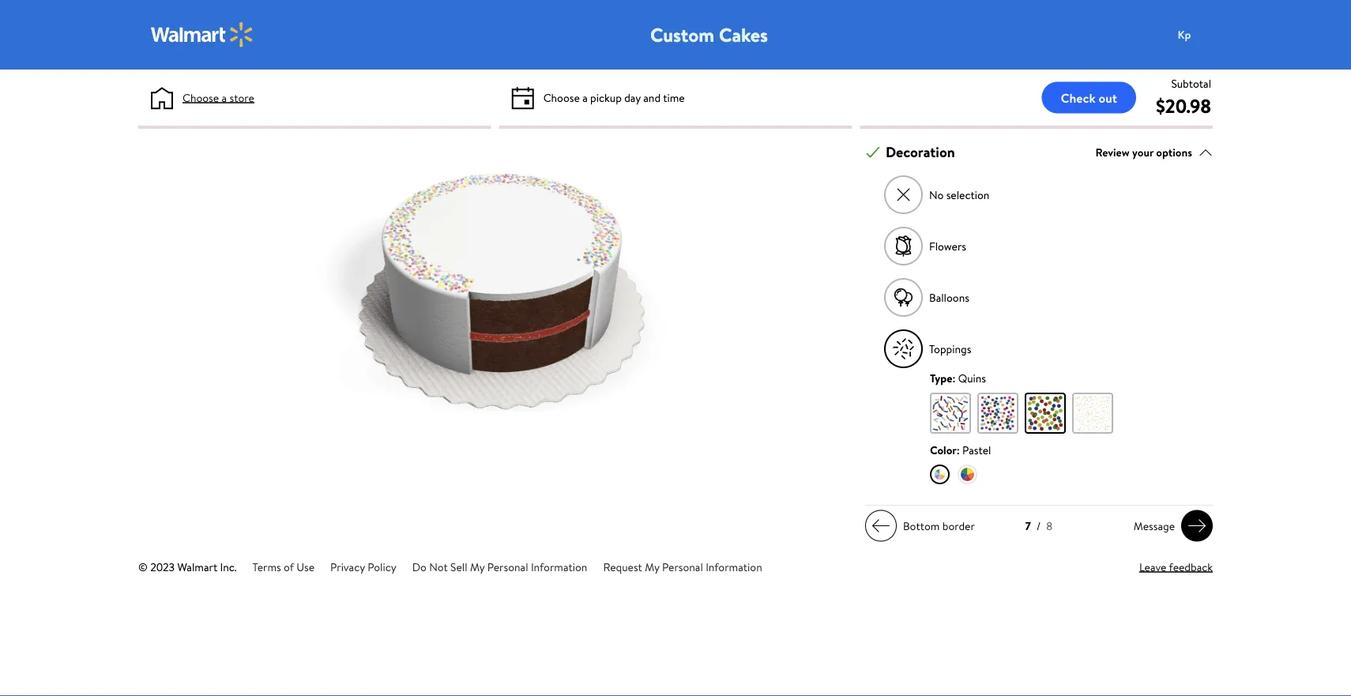 Task type: locate. For each thing, give the bounding box(es) containing it.
©
[[138, 559, 148, 575]]

pastel
[[962, 442, 991, 458]]

/
[[1037, 518, 1041, 534]]

1 horizontal spatial information
[[706, 559, 762, 575]]

:
[[952, 370, 956, 386], [957, 442, 960, 458]]

a for pickup
[[583, 90, 588, 105]]

custom
[[650, 21, 714, 48]]

icon for continue arrow image up feedback
[[1188, 517, 1207, 535]]

0 horizontal spatial personal
[[487, 559, 528, 575]]

privacy
[[330, 559, 365, 575]]

0 horizontal spatial icon for continue arrow image
[[872, 517, 891, 535]]

icon for continue arrow image inside "bottom border" link
[[872, 517, 891, 535]]

subtotal
[[1171, 75, 1211, 91]]

no selection
[[929, 187, 990, 202]]

: for color
[[957, 442, 960, 458]]

no
[[929, 187, 944, 202]]

0 horizontal spatial a
[[222, 90, 227, 105]]

leave
[[1139, 559, 1167, 575]]

custom cakes
[[650, 21, 768, 48]]

my right request at bottom left
[[645, 559, 660, 575]]

1 horizontal spatial choose
[[543, 90, 580, 105]]

1 choose from the left
[[183, 90, 219, 105]]

© 2023 walmart inc.
[[138, 559, 237, 575]]

a for store
[[222, 90, 227, 105]]

privacy policy
[[330, 559, 396, 575]]

2 choose from the left
[[543, 90, 580, 105]]

1 a from the left
[[222, 90, 227, 105]]

0 vertical spatial :
[[952, 370, 956, 386]]

1 horizontal spatial :
[[957, 442, 960, 458]]

balloons
[[929, 290, 969, 305]]

message
[[1134, 518, 1175, 534]]

remove image
[[895, 186, 912, 204]]

a left pickup
[[583, 90, 588, 105]]

a left store
[[222, 90, 227, 105]]

personal
[[487, 559, 528, 575], [662, 559, 703, 575]]

color
[[930, 442, 957, 458]]

up arrow image
[[1199, 145, 1213, 159]]

bottom border link
[[865, 510, 981, 542]]

: for type
[[952, 370, 956, 386]]

2 a from the left
[[583, 90, 588, 105]]

request my personal information
[[603, 559, 762, 575]]

1 vertical spatial :
[[957, 442, 960, 458]]

decoration
[[886, 142, 955, 162]]

cakes
[[719, 21, 768, 48]]

my right sell at the left of page
[[470, 559, 485, 575]]

pickup
[[590, 90, 622, 105]]

8
[[1046, 518, 1053, 534]]

color : pastel
[[930, 442, 991, 458]]

my
[[470, 559, 485, 575], [645, 559, 660, 575]]

message link
[[1127, 510, 1213, 542]]

terms of use link
[[253, 559, 315, 575]]

choose for choose a pickup day and time
[[543, 90, 580, 105]]

choose a pickup day and time
[[543, 90, 685, 105]]

: left pastel
[[957, 442, 960, 458]]

kp
[[1178, 27, 1191, 42]]

subtotal $20.98
[[1156, 75, 1211, 119]]

7
[[1026, 518, 1031, 534]]

kp button
[[1169, 19, 1232, 51]]

choose left store
[[183, 90, 219, 105]]

review your options
[[1096, 144, 1192, 160]]

icon for continue arrow image
[[872, 517, 891, 535], [1188, 517, 1207, 535]]

2 my from the left
[[645, 559, 660, 575]]

choose
[[183, 90, 219, 105], [543, 90, 580, 105]]

0 horizontal spatial information
[[531, 559, 587, 575]]

: left quins
[[952, 370, 956, 386]]

1 horizontal spatial a
[[583, 90, 588, 105]]

information
[[531, 559, 587, 575], [706, 559, 762, 575]]

1 horizontal spatial my
[[645, 559, 660, 575]]

personal right sell at the left of page
[[487, 559, 528, 575]]

choose for choose a store
[[183, 90, 219, 105]]

leave feedback
[[1139, 559, 1213, 575]]

0 horizontal spatial choose
[[183, 90, 219, 105]]

out
[[1099, 89, 1117, 106]]

0 horizontal spatial my
[[470, 559, 485, 575]]

sell
[[450, 559, 467, 575]]

privacy policy link
[[330, 559, 396, 575]]

$20.98
[[1156, 92, 1211, 119]]

type
[[930, 370, 952, 386]]

2023
[[150, 559, 175, 575]]

a
[[222, 90, 227, 105], [583, 90, 588, 105]]

leave feedback button
[[1139, 559, 1213, 575]]

type : quins
[[930, 370, 986, 386]]

choose left pickup
[[543, 90, 580, 105]]

2 icon for continue arrow image from the left
[[1188, 517, 1207, 535]]

personal right request at bottom left
[[662, 559, 703, 575]]

1 horizontal spatial icon for continue arrow image
[[1188, 517, 1207, 535]]

icon for continue arrow image left bottom
[[872, 517, 891, 535]]

0 horizontal spatial :
[[952, 370, 956, 386]]

review
[[1096, 144, 1130, 160]]

7 / 8
[[1026, 518, 1053, 534]]

feedback
[[1169, 559, 1213, 575]]

1 icon for continue arrow image from the left
[[872, 517, 891, 535]]

1 horizontal spatial personal
[[662, 559, 703, 575]]

icon for continue arrow image inside message link
[[1188, 517, 1207, 535]]



Task type: vqa. For each thing, say whether or not it's contained in the screenshot.
the inc.
yes



Task type: describe. For each thing, give the bounding box(es) containing it.
check out
[[1061, 89, 1117, 106]]

2 personal from the left
[[662, 559, 703, 575]]

terms of use
[[253, 559, 315, 575]]

bottom
[[903, 518, 940, 534]]

review your options link
[[1096, 142, 1213, 163]]

inc.
[[220, 559, 237, 575]]

1 personal from the left
[[487, 559, 528, 575]]

do not sell my personal information link
[[412, 559, 587, 575]]

not
[[429, 559, 448, 575]]

check out button
[[1042, 82, 1136, 113]]

ok image
[[866, 145, 880, 159]]

time
[[663, 90, 685, 105]]

check
[[1061, 89, 1096, 106]]

use
[[297, 559, 315, 575]]

toppings
[[929, 341, 971, 357]]

selection
[[946, 187, 990, 202]]

2 information from the left
[[706, 559, 762, 575]]

border
[[943, 518, 975, 534]]

store
[[230, 90, 254, 105]]

do not sell my personal information
[[412, 559, 587, 575]]

flowers
[[929, 238, 966, 254]]

options
[[1156, 144, 1192, 160]]

request
[[603, 559, 642, 575]]

bottom border
[[903, 518, 975, 534]]

review your options element
[[1096, 144, 1192, 161]]

request my personal information link
[[603, 559, 762, 575]]

choose a store link
[[183, 89, 254, 106]]

terms
[[253, 559, 281, 575]]

1 my from the left
[[470, 559, 485, 575]]

choose a store
[[183, 90, 254, 105]]

your
[[1132, 144, 1154, 160]]

policy
[[368, 559, 396, 575]]

1 information from the left
[[531, 559, 587, 575]]

of
[[284, 559, 294, 575]]

quins
[[958, 370, 986, 386]]

back to walmart.com image
[[151, 22, 254, 47]]

walmart
[[177, 559, 217, 575]]

do
[[412, 559, 427, 575]]

day
[[624, 90, 641, 105]]

and
[[643, 90, 661, 105]]



